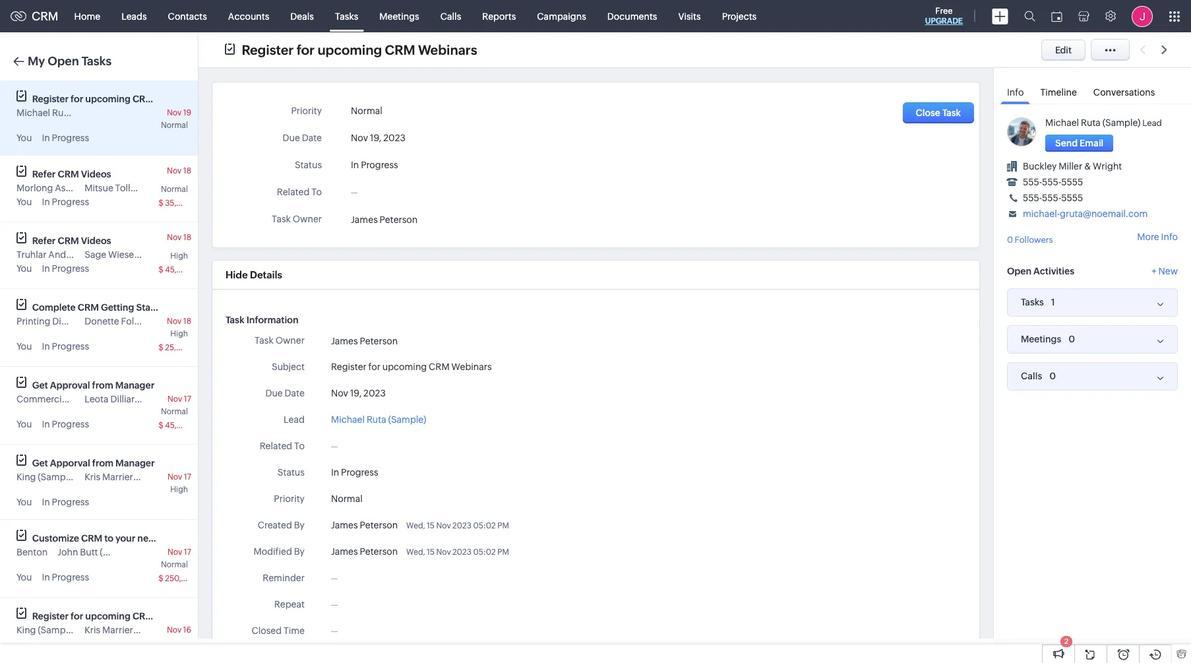 Task type: describe. For each thing, give the bounding box(es) containing it.
0 vertical spatial to
[[312, 187, 322, 197]]

activities
[[1034, 266, 1075, 276]]

profile element
[[1124, 0, 1161, 32]]

$ 35,000.00
[[159, 199, 205, 208]]

250,000.00
[[165, 574, 210, 583]]

commercial
[[16, 394, 69, 405]]

create menu image
[[993, 8, 1009, 24]]

customize crm to your needs nov 17
[[32, 533, 191, 557]]

modified
[[254, 546, 292, 557]]

edit
[[1056, 45, 1072, 55]]

progress for mitsue tollner (sample)
[[52, 197, 89, 207]]

task up details
[[272, 214, 291, 224]]

dilliard
[[110, 394, 140, 405]]

ruta for michael ruta (sample) lead
[[1082, 117, 1101, 128]]

1 5555 from the top
[[1062, 177, 1084, 187]]

wed, 15 nov 2023 05:02 pm for modified by
[[407, 548, 509, 557]]

michael ruta (sample)
[[331, 414, 427, 425]]

you for king
[[16, 497, 32, 507]]

1 vertical spatial open
[[1008, 266, 1032, 276]]

timeline link
[[1034, 78, 1084, 104]]

home link
[[64, 0, 111, 32]]

progress for leota dilliard (sample)
[[52, 419, 89, 430]]

lead inside michael ruta (sample) lead
[[1143, 118, 1163, 128]]

videos for sage
[[81, 236, 111, 246]]

get for get approval from manager
[[32, 380, 48, 391]]

complete
[[32, 302, 76, 313]]

0 vertical spatial due
[[283, 133, 300, 143]]

leota dilliard (sample)
[[85, 394, 180, 405]]

1 vertical spatial due
[[266, 388, 283, 399]]

0 vertical spatial priority
[[291, 106, 322, 116]]

normal inside michael ruta (sample) normal
[[161, 121, 188, 130]]

to
[[104, 533, 113, 544]]

reports link
[[472, 0, 527, 32]]

high for donette foller (sample)
[[170, 329, 188, 339]]

nov 18 for sage wieser (sample)
[[167, 233, 191, 242]]

tasks link
[[325, 0, 369, 32]]

leads
[[122, 11, 147, 21]]

close task
[[916, 108, 961, 118]]

1 vertical spatial related to
[[260, 441, 305, 451]]

progress for sage wieser (sample)
[[52, 263, 89, 274]]

0 horizontal spatial 19,
[[350, 388, 362, 399]]

upcoming up michael ruta (sample)
[[383, 362, 427, 372]]

get approval from manager nov 17
[[32, 380, 191, 404]]

low
[[173, 638, 188, 647]]

commercial press
[[16, 394, 94, 405]]

register for upcoming crm webinars nov 16
[[32, 611, 197, 635]]

michael-
[[1024, 209, 1061, 219]]

you for truhlar
[[16, 263, 32, 274]]

home
[[74, 11, 100, 21]]

customize
[[32, 533, 79, 544]]

1 horizontal spatial michael ruta (sample) link
[[1046, 117, 1141, 128]]

for inside register for upcoming crm webinars nov 16
[[71, 611, 83, 622]]

(sample) inside michael ruta (sample) normal
[[74, 108, 112, 118]]

john
[[58, 547, 78, 558]]

close
[[916, 108, 941, 118]]

deals link
[[280, 0, 325, 32]]

1
[[1052, 297, 1056, 307]]

0 vertical spatial date
[[302, 133, 322, 143]]

nov inside register for upcoming crm webinars nov 16
[[167, 626, 182, 635]]

search image
[[1025, 11, 1036, 22]]

get apporval from manager nov 17
[[32, 458, 191, 482]]

approval
[[50, 380, 90, 391]]

projects
[[722, 11, 757, 21]]

0 vertical spatial task owner
[[272, 214, 322, 224]]

35,000.00
[[165, 199, 205, 208]]

free
[[936, 6, 953, 16]]

in for leota dilliard (sample)
[[42, 419, 50, 430]]

more
[[1138, 232, 1160, 242]]

edit button
[[1042, 39, 1086, 60]]

0 horizontal spatial tasks
[[82, 54, 112, 68]]

butt
[[80, 547, 98, 558]]

create menu element
[[985, 0, 1017, 32]]

apporval
[[50, 458, 90, 469]]

0 vertical spatial status
[[295, 160, 322, 170]]

reports
[[483, 11, 516, 21]]

by for created by
[[294, 520, 305, 531]]

information
[[247, 315, 299, 325]]

0 followers
[[1008, 235, 1054, 245]]

you for commercial
[[16, 419, 32, 430]]

documents
[[608, 11, 658, 21]]

from for leota
[[92, 380, 113, 391]]

0 vertical spatial owner
[[293, 214, 322, 224]]

michael for michael ruta (sample)
[[331, 414, 365, 425]]

michael-gruta@noemail.com
[[1024, 209, 1148, 219]]

15 for created by
[[427, 521, 435, 531]]

crm inside register for upcoming crm webinars nov 16
[[133, 611, 154, 622]]

close task link
[[903, 102, 975, 123]]

high for sage wieser (sample)
[[170, 251, 188, 261]]

tollner
[[115, 183, 145, 193]]

open activities
[[1008, 266, 1075, 276]]

printing
[[16, 316, 50, 327]]

$ for john butt (sample)
[[159, 574, 163, 583]]

register for upcoming crm webinars nov 19
[[32, 94, 197, 117]]

timeline
[[1041, 87, 1078, 98]]

in progress for leota dilliard (sample)
[[42, 419, 89, 430]]

donette
[[85, 316, 119, 327]]

1 vertical spatial due date
[[266, 388, 305, 399]]

16
[[183, 626, 191, 635]]

0 horizontal spatial open
[[48, 54, 79, 68]]

hide
[[226, 269, 248, 280]]

wed, 15 nov 2023 05:02 pm for created by
[[407, 521, 509, 531]]

manager for dilliard
[[115, 380, 155, 391]]

$ for mitsue tollner (sample)
[[159, 199, 163, 208]]

subject
[[272, 362, 305, 372]]

mitsue tollner (sample)
[[85, 183, 185, 193]]

$ 25,000.00
[[159, 343, 205, 352]]

high for kris marrier (sample)
[[170, 485, 188, 494]]

mitsue
[[85, 183, 113, 193]]

2 5555 from the top
[[1062, 193, 1084, 203]]

info link
[[1001, 78, 1031, 104]]

marrier for from
[[102, 472, 133, 482]]

pm for modified by
[[498, 548, 509, 557]]

associates
[[55, 183, 101, 193]]

1 vertical spatial meetings
[[1022, 334, 1062, 344]]

1 vertical spatial status
[[278, 467, 305, 478]]

conversations
[[1094, 87, 1156, 98]]

get for get apporval from manager
[[32, 458, 48, 469]]

reminder
[[263, 573, 305, 583]]

0 vertical spatial meetings
[[380, 11, 420, 21]]

0 vertical spatial due date
[[283, 133, 322, 143]]

1 vertical spatial task owner
[[255, 335, 305, 346]]

getting
[[101, 302, 134, 313]]

2 truhlar from the left
[[68, 249, 98, 260]]

printing dimensions
[[16, 316, 103, 327]]

free upgrade
[[926, 6, 963, 26]]

repeat
[[274, 599, 305, 610]]

1 horizontal spatial info
[[1162, 232, 1179, 242]]

progress for john butt (sample)
[[52, 572, 89, 583]]

18 for mitsue tollner (sample)
[[183, 166, 191, 176]]

leads link
[[111, 0, 157, 32]]

for down deals
[[297, 42, 315, 57]]

search element
[[1017, 0, 1044, 32]]

donette foller (sample)
[[85, 316, 185, 327]]

webinars inside register for upcoming crm webinars nov 19
[[156, 94, 197, 104]]

campaigns
[[537, 11, 587, 21]]

conversations link
[[1087, 78, 1162, 104]]

in progress for mitsue tollner (sample)
[[42, 197, 89, 207]]

17 for kris marrier (sample)
[[184, 472, 191, 482]]

campaigns link
[[527, 0, 597, 32]]

more info link
[[1138, 232, 1179, 242]]

0 vertical spatial nov 19, 2023
[[351, 133, 406, 143]]

1 vertical spatial related
[[260, 441, 293, 451]]

0 horizontal spatial 0
[[1008, 235, 1014, 245]]

complete crm getting started steps nov 18
[[32, 302, 195, 326]]

sage
[[85, 249, 106, 260]]

task left information
[[226, 315, 245, 325]]

1 horizontal spatial 19,
[[370, 133, 382, 143]]

in for john butt (sample)
[[42, 572, 50, 583]]

task information
[[226, 315, 299, 325]]

michael ruta (sample) lead
[[1046, 117, 1163, 128]]

register inside register for upcoming crm webinars nov 19
[[32, 94, 69, 104]]

videos for mitsue
[[81, 169, 111, 179]]

0 vertical spatial calls
[[441, 11, 461, 21]]

1 vertical spatial register for upcoming crm webinars
[[331, 362, 492, 372]]

05:02 for modified by
[[473, 548, 496, 557]]

nov inside get approval from manager nov 17
[[168, 395, 182, 404]]

$ 45,000.00 for leota dilliard (sample)
[[159, 421, 205, 430]]

18 inside complete crm getting started steps nov 18
[[183, 317, 191, 326]]

&
[[1085, 161, 1092, 172]]

tasks inside tasks link
[[335, 11, 359, 21]]

for inside register for upcoming crm webinars nov 19
[[71, 94, 83, 104]]

in progress for donette foller (sample)
[[42, 341, 89, 352]]

0 vertical spatial register for upcoming crm webinars
[[242, 42, 478, 57]]

1 vertical spatial date
[[285, 388, 305, 399]]

refer for truhlar
[[32, 236, 56, 246]]

created by
[[258, 520, 305, 531]]



Task type: vqa. For each thing, say whether or not it's contained in the screenshot.


Task type: locate. For each thing, give the bounding box(es) containing it.
1 wed, from the top
[[407, 521, 425, 531]]

2 pm from the top
[[498, 548, 509, 557]]

0 horizontal spatial info
[[1008, 87, 1024, 98]]

1 videos from the top
[[81, 169, 111, 179]]

0 vertical spatial manager
[[115, 380, 155, 391]]

0 horizontal spatial calls
[[441, 11, 461, 21]]

projects link
[[712, 0, 768, 32]]

for up michael ruta (sample)
[[369, 362, 381, 372]]

0 vertical spatial related to
[[277, 187, 322, 197]]

3 $ from the top
[[159, 343, 163, 352]]

register for upcoming crm webinars
[[242, 42, 478, 57], [331, 362, 492, 372]]

for down john
[[71, 611, 83, 622]]

modified by
[[254, 546, 305, 557]]

meetings left "calls" link
[[380, 11, 420, 21]]

1 vertical spatial from
[[92, 458, 114, 469]]

refer crm videos up "associates"
[[32, 169, 111, 179]]

5 you from the top
[[16, 419, 32, 430]]

calendar image
[[1052, 11, 1063, 21]]

1 horizontal spatial calls
[[1022, 371, 1043, 381]]

1 horizontal spatial to
[[312, 187, 322, 197]]

1 vertical spatial priority
[[274, 494, 305, 504]]

2 nov 18 from the top
[[167, 233, 191, 242]]

by right modified
[[294, 546, 305, 557]]

0 for calls
[[1050, 371, 1057, 381]]

manager down leota dilliard (sample)
[[116, 458, 155, 469]]

ruta
[[52, 108, 72, 118], [1082, 117, 1101, 128], [367, 414, 387, 425]]

2 videos from the top
[[81, 236, 111, 246]]

1 vertical spatial marrier
[[102, 625, 133, 635]]

1 vertical spatial lead
[[284, 414, 305, 425]]

2
[[1065, 637, 1069, 645]]

2 kris marrier (sample) from the top
[[85, 625, 173, 635]]

due
[[283, 133, 300, 143], [266, 388, 283, 399]]

1 from from the top
[[92, 380, 113, 391]]

0 vertical spatial 19,
[[370, 133, 382, 143]]

you down printing
[[16, 341, 32, 352]]

closed time
[[252, 626, 305, 636]]

0 vertical spatial 18
[[183, 166, 191, 176]]

0 horizontal spatial meetings
[[380, 11, 420, 21]]

started
[[136, 302, 169, 313]]

task
[[943, 108, 961, 118], [272, 214, 291, 224], [226, 315, 245, 325], [255, 335, 274, 346]]

get up commercial
[[32, 380, 48, 391]]

previous record image
[[1140, 46, 1146, 54]]

1 you from the top
[[16, 133, 32, 143]]

in for donette foller (sample)
[[42, 341, 50, 352]]

4 $ from the top
[[159, 421, 163, 430]]

upcoming inside register for upcoming crm webinars nov 16
[[85, 611, 131, 622]]

kris marrier (sample) up low
[[85, 625, 173, 635]]

2 get from the top
[[32, 458, 48, 469]]

from inside get approval from manager nov 17
[[92, 380, 113, 391]]

needs
[[137, 533, 164, 544]]

555-555-5555 down buckley
[[1024, 177, 1084, 187]]

0 horizontal spatial lead
[[284, 414, 305, 425]]

0 vertical spatial kris marrier (sample)
[[85, 472, 173, 482]]

you up morlong
[[16, 133, 32, 143]]

18 up 35,000.00 at top
[[183, 166, 191, 176]]

1 king from the top
[[16, 472, 36, 482]]

by
[[294, 520, 305, 531], [294, 546, 305, 557]]

wed, for created by
[[407, 521, 425, 531]]

1 truhlar from the left
[[16, 249, 46, 260]]

45,000.00 for leota dilliard (sample)
[[165, 421, 205, 430]]

0 vertical spatial marrier
[[102, 472, 133, 482]]

register for upcoming crm webinars up michael ruta (sample)
[[331, 362, 492, 372]]

1 vertical spatial 19,
[[350, 388, 362, 399]]

$ 45,000.00 up steps
[[159, 265, 205, 275]]

0 horizontal spatial truhlar
[[16, 249, 46, 260]]

wieser
[[108, 249, 138, 260]]

2 $ 45,000.00 from the top
[[159, 421, 205, 430]]

created
[[258, 520, 292, 531]]

tasks right deals
[[335, 11, 359, 21]]

in for kris marrier (sample)
[[42, 497, 50, 507]]

15
[[427, 521, 435, 531], [427, 548, 435, 557]]

info inside 'link'
[[1008, 87, 1024, 98]]

2 $ from the top
[[159, 265, 163, 275]]

1 wed, 15 nov 2023 05:02 pm from the top
[[407, 521, 509, 531]]

$ left 25,000.00
[[159, 343, 163, 352]]

info right more
[[1162, 232, 1179, 242]]

2 15 from the top
[[427, 548, 435, 557]]

2 vertical spatial 18
[[183, 317, 191, 326]]

kris marrier (sample) for crm
[[85, 625, 173, 635]]

wed, 15 nov 2023 05:02 pm
[[407, 521, 509, 531], [407, 548, 509, 557]]

2 horizontal spatial tasks
[[1022, 297, 1045, 308]]

in progress for sage wieser (sample)
[[42, 263, 89, 274]]

nov 18 for mitsue tollner (sample)
[[167, 166, 191, 176]]

1 nov 18 from the top
[[167, 166, 191, 176]]

2 marrier from the top
[[102, 625, 133, 635]]

1 vertical spatial 17
[[184, 472, 191, 482]]

get left apporval on the left
[[32, 458, 48, 469]]

michael ruta (sample) normal
[[16, 108, 188, 130]]

1 king (sample) from the top
[[16, 472, 76, 482]]

0 horizontal spatial to
[[294, 441, 305, 451]]

you down truhlar and truhlar attys
[[16, 263, 32, 274]]

2 45,000.00 from the top
[[165, 421, 205, 430]]

nov inside the customize crm to your needs nov 17
[[168, 548, 182, 557]]

$ left 250,000.00
[[159, 574, 163, 583]]

register for upcoming crm webinars down tasks link
[[242, 42, 478, 57]]

closed
[[252, 626, 282, 636]]

0 vertical spatial kris
[[85, 472, 100, 482]]

18
[[183, 166, 191, 176], [183, 233, 191, 242], [183, 317, 191, 326]]

0 horizontal spatial michael ruta (sample) link
[[331, 413, 427, 427]]

refer up morlong
[[32, 169, 56, 179]]

you down morlong
[[16, 197, 32, 207]]

1 horizontal spatial open
[[1008, 266, 1032, 276]]

$ left 35,000.00 at top
[[159, 199, 163, 208]]

1 vertical spatial to
[[294, 441, 305, 451]]

$ for sage wieser (sample)
[[159, 265, 163, 275]]

0 vertical spatial 0
[[1008, 235, 1014, 245]]

2 wed, from the top
[[407, 548, 425, 557]]

nov 18 up $ 35,000.00
[[167, 166, 191, 176]]

1 vertical spatial 15
[[427, 548, 435, 557]]

meetings link
[[369, 0, 430, 32]]

(sample)
[[74, 108, 112, 118], [1103, 117, 1141, 128], [146, 183, 185, 193], [139, 249, 178, 260], [147, 316, 185, 327], [142, 394, 180, 405], [388, 414, 427, 425], [38, 472, 76, 482], [135, 472, 173, 482], [100, 547, 138, 558], [38, 625, 76, 635], [135, 625, 173, 635]]

foller
[[121, 316, 145, 327]]

wed, for modified by
[[407, 548, 425, 557]]

king (sample) for get
[[16, 472, 76, 482]]

2 high from the top
[[170, 329, 188, 339]]

1 high from the top
[[170, 251, 188, 261]]

lead down the subject
[[284, 414, 305, 425]]

18 for sage wieser (sample)
[[183, 233, 191, 242]]

17 inside the customize crm to your needs nov 17
[[184, 548, 191, 557]]

truhlar right and
[[68, 249, 98, 260]]

for up michael ruta (sample) normal
[[71, 94, 83, 104]]

you down commercial
[[16, 419, 32, 430]]

register inside register for upcoming crm webinars nov 16
[[32, 611, 69, 622]]

1 vertical spatial nov 18
[[167, 233, 191, 242]]

from inside get apporval from manager nov 17
[[92, 458, 114, 469]]

by for modified by
[[294, 546, 305, 557]]

1 vertical spatial refer
[[32, 236, 56, 246]]

1 vertical spatial kris marrier (sample)
[[85, 625, 173, 635]]

next record image
[[1162, 46, 1171, 54]]

nov inside complete crm getting started steps nov 18
[[167, 317, 182, 326]]

manager for marrier
[[116, 458, 155, 469]]

task right close
[[943, 108, 961, 118]]

truhlar
[[16, 249, 46, 260], [68, 249, 98, 260]]

crm inside the customize crm to your needs nov 17
[[81, 533, 102, 544]]

0 horizontal spatial michael
[[16, 108, 50, 118]]

1 $ from the top
[[159, 199, 163, 208]]

0 vertical spatial info
[[1008, 87, 1024, 98]]

press
[[71, 394, 94, 405]]

crm inside register for upcoming crm webinars nov 19
[[133, 94, 154, 104]]

1 by from the top
[[294, 520, 305, 531]]

manager inside get apporval from manager nov 17
[[116, 458, 155, 469]]

18 down steps
[[183, 317, 191, 326]]

you for printing
[[16, 341, 32, 352]]

videos up sage
[[81, 236, 111, 246]]

king for register
[[16, 625, 36, 635]]

related to
[[277, 187, 322, 197], [260, 441, 305, 451]]

kris for from
[[85, 472, 100, 482]]

lead
[[1143, 118, 1163, 128], [284, 414, 305, 425]]

videos up mitsue on the left of page
[[81, 169, 111, 179]]

michael-gruta@noemail.com link
[[1024, 209, 1148, 219]]

$ 45,000.00 for sage wieser (sample)
[[159, 265, 205, 275]]

45,000.00 down leota dilliard (sample)
[[165, 421, 205, 430]]

tasks left '1'
[[1022, 297, 1045, 308]]

2 vertical spatial 0
[[1050, 371, 1057, 381]]

0 vertical spatial high
[[170, 251, 188, 261]]

0 vertical spatial by
[[294, 520, 305, 531]]

2 wed, 15 nov 2023 05:02 pm from the top
[[407, 548, 509, 557]]

1 vertical spatial high
[[170, 329, 188, 339]]

videos
[[81, 169, 111, 179], [81, 236, 111, 246]]

1 marrier from the top
[[102, 472, 133, 482]]

nov 18 down $ 35,000.00
[[167, 233, 191, 242]]

upcoming
[[318, 42, 382, 57], [85, 94, 131, 104], [383, 362, 427, 372], [85, 611, 131, 622]]

$ 250,000.00
[[159, 574, 210, 583]]

michael inside michael ruta (sample) normal
[[16, 108, 50, 118]]

17 for leota dilliard (sample)
[[184, 395, 191, 404]]

pm for created by
[[498, 521, 509, 531]]

marrier for upcoming
[[102, 625, 133, 635]]

2 refer from the top
[[32, 236, 56, 246]]

miller
[[1059, 161, 1083, 172]]

2 king (sample) from the top
[[16, 625, 76, 635]]

from right apporval on the left
[[92, 458, 114, 469]]

task down the task information on the top
[[255, 335, 274, 346]]

meetings down '1'
[[1022, 334, 1062, 344]]

king (sample) for register
[[16, 625, 76, 635]]

1 vertical spatial wed,
[[407, 548, 425, 557]]

$ 45,000.00 down leota dilliard (sample)
[[159, 421, 205, 430]]

steps
[[171, 302, 195, 313]]

0 for meetings
[[1069, 334, 1076, 344]]

0 vertical spatial refer crm videos
[[32, 169, 111, 179]]

refer
[[32, 169, 56, 179], [32, 236, 56, 246]]

2 from from the top
[[92, 458, 114, 469]]

benton
[[16, 547, 48, 558]]

you down benton
[[16, 572, 32, 583]]

2 king from the top
[[16, 625, 36, 635]]

1 horizontal spatial tasks
[[335, 11, 359, 21]]

1 18 from the top
[[183, 166, 191, 176]]

0 vertical spatial wed, 15 nov 2023 05:02 pm
[[407, 521, 509, 531]]

2 18 from the top
[[183, 233, 191, 242]]

lead down "conversations"
[[1143, 118, 1163, 128]]

buckley miller & wright
[[1024, 161, 1123, 172]]

19
[[183, 108, 191, 117]]

+ new
[[1152, 266, 1179, 276]]

progress for donette foller (sample)
[[52, 341, 89, 352]]

you for morlong
[[16, 197, 32, 207]]

kris
[[85, 472, 100, 482], [85, 625, 100, 635]]

05:02 for created by
[[473, 521, 496, 531]]

2 555-555-5555 from the top
[[1024, 193, 1084, 203]]

kris marrier (sample)
[[85, 472, 173, 482], [85, 625, 173, 635]]

1 17 from the top
[[184, 395, 191, 404]]

1 555-555-5555 from the top
[[1024, 177, 1084, 187]]

1 vertical spatial michael ruta (sample) link
[[331, 413, 427, 427]]

1 kris marrier (sample) from the top
[[85, 472, 173, 482]]

priority
[[291, 106, 322, 116], [274, 494, 305, 504]]

3 high from the top
[[170, 485, 188, 494]]

get inside get approval from manager nov 17
[[32, 380, 48, 391]]

time
[[284, 626, 305, 636]]

upcoming inside register for upcoming crm webinars nov 19
[[85, 94, 131, 104]]

1 vertical spatial info
[[1162, 232, 1179, 242]]

0 vertical spatial get
[[32, 380, 48, 391]]

4 you from the top
[[16, 341, 32, 352]]

profile image
[[1132, 6, 1154, 27]]

refer crm videos up truhlar and truhlar attys
[[32, 236, 111, 246]]

3 18 from the top
[[183, 317, 191, 326]]

hide details link
[[226, 269, 282, 280]]

2 you from the top
[[16, 197, 32, 207]]

1 vertical spatial $ 45,000.00
[[159, 421, 205, 430]]

1 vertical spatial videos
[[81, 236, 111, 246]]

0 vertical spatial lead
[[1143, 118, 1163, 128]]

buckley
[[1024, 161, 1057, 172]]

0 vertical spatial 17
[[184, 395, 191, 404]]

nov inside register for upcoming crm webinars nov 19
[[167, 108, 182, 117]]

task owner down information
[[255, 335, 305, 346]]

$ down sage wieser (sample)
[[159, 265, 163, 275]]

1 horizontal spatial lead
[[1143, 118, 1163, 128]]

1 05:02 from the top
[[473, 521, 496, 531]]

1 vertical spatial 18
[[183, 233, 191, 242]]

upgrade
[[926, 16, 963, 26]]

kris marrier (sample) down apporval on the left
[[85, 472, 173, 482]]

1 vertical spatial owner
[[276, 335, 305, 346]]

wright
[[1094, 161, 1123, 172]]

truhlar left and
[[16, 249, 46, 260]]

0 vertical spatial 555-555-5555
[[1024, 177, 1084, 187]]

upcoming down tasks link
[[318, 42, 382, 57]]

2 horizontal spatial ruta
[[1082, 117, 1101, 128]]

kris for upcoming
[[85, 625, 100, 635]]

task owner up details
[[272, 214, 322, 224]]

you up benton
[[16, 497, 32, 507]]

tasks down home
[[82, 54, 112, 68]]

ruta for michael ruta (sample) normal
[[52, 108, 72, 118]]

1 horizontal spatial truhlar
[[68, 249, 98, 260]]

2 05:02 from the top
[[473, 548, 496, 557]]

manager inside get approval from manager nov 17
[[115, 380, 155, 391]]

5555 down buckley miller & wright at the top right
[[1062, 177, 1084, 187]]

open right my
[[48, 54, 79, 68]]

progress for kris marrier (sample)
[[52, 497, 89, 507]]

0 vertical spatial from
[[92, 380, 113, 391]]

2 horizontal spatial michael
[[1046, 117, 1080, 128]]

1 vertical spatial 555-555-5555
[[1024, 193, 1084, 203]]

refer up and
[[32, 236, 56, 246]]

from for kris
[[92, 458, 114, 469]]

17 inside get apporval from manager nov 17
[[184, 472, 191, 482]]

michael for michael ruta (sample) normal
[[16, 108, 50, 118]]

sage wieser (sample)
[[85, 249, 178, 260]]

0 vertical spatial 45,000.00
[[165, 265, 205, 275]]

open down 0 followers
[[1008, 266, 1032, 276]]

upcoming down john butt (sample)
[[85, 611, 131, 622]]

upcoming up michael ruta (sample) normal
[[85, 94, 131, 104]]

nov 19, 2023
[[351, 133, 406, 143], [331, 388, 386, 399]]

to
[[312, 187, 322, 197], [294, 441, 305, 451]]

1 kris from the top
[[85, 472, 100, 482]]

1 vertical spatial wed, 15 nov 2023 05:02 pm
[[407, 548, 509, 557]]

crm link
[[11, 9, 58, 23]]

from up leota
[[92, 380, 113, 391]]

register
[[242, 42, 294, 57], [32, 94, 69, 104], [331, 362, 367, 372], [32, 611, 69, 622]]

6 you from the top
[[16, 497, 32, 507]]

0 vertical spatial king
[[16, 472, 36, 482]]

for
[[297, 42, 315, 57], [71, 94, 83, 104], [369, 362, 381, 372], [71, 611, 83, 622]]

5555 up michael-gruta@noemail.com
[[1062, 193, 1084, 203]]

michael for michael ruta (sample) lead
[[1046, 117, 1080, 128]]

king for get
[[16, 472, 36, 482]]

7 you from the top
[[16, 572, 32, 583]]

visits link
[[668, 0, 712, 32]]

0 horizontal spatial ruta
[[52, 108, 72, 118]]

webinars
[[418, 42, 478, 57], [156, 94, 197, 104], [452, 362, 492, 372], [156, 611, 197, 622]]

+
[[1152, 266, 1157, 276]]

attys
[[100, 249, 122, 260]]

1 get from the top
[[32, 380, 48, 391]]

kris marrier (sample) for manager
[[85, 472, 173, 482]]

1 vertical spatial king (sample)
[[16, 625, 76, 635]]

ruta for michael ruta (sample)
[[367, 414, 387, 425]]

1 45,000.00 from the top
[[165, 265, 205, 275]]

1 vertical spatial tasks
[[82, 54, 112, 68]]

0 vertical spatial videos
[[81, 169, 111, 179]]

morlong
[[16, 183, 53, 193]]

0 vertical spatial 15
[[427, 521, 435, 531]]

contacts link
[[157, 0, 218, 32]]

gruta@noemail.com
[[1061, 209, 1148, 219]]

1 pm from the top
[[498, 521, 509, 531]]

2 kris from the top
[[85, 625, 100, 635]]

1 vertical spatial nov 19, 2023
[[331, 388, 386, 399]]

1 15 from the top
[[427, 521, 435, 531]]

2 17 from the top
[[184, 472, 191, 482]]

5 $ from the top
[[159, 574, 163, 583]]

17 inside get approval from manager nov 17
[[184, 395, 191, 404]]

15 for modified by
[[427, 548, 435, 557]]

james
[[351, 215, 378, 225], [331, 336, 358, 346], [331, 520, 358, 531], [331, 546, 358, 557]]

0 vertical spatial wed,
[[407, 521, 425, 531]]

1 horizontal spatial michael
[[331, 414, 365, 425]]

0 vertical spatial tasks
[[335, 11, 359, 21]]

tasks
[[335, 11, 359, 21], [82, 54, 112, 68], [1022, 297, 1045, 308]]

webinars inside register for upcoming crm webinars nov 16
[[156, 611, 197, 622]]

None button
[[1046, 135, 1114, 152]]

1 vertical spatial calls
[[1022, 371, 1043, 381]]

2 horizontal spatial 0
[[1069, 334, 1076, 344]]

3 17 from the top
[[184, 548, 191, 557]]

0 vertical spatial $ 45,000.00
[[159, 265, 205, 275]]

2023
[[384, 133, 406, 143], [364, 388, 386, 399], [453, 521, 472, 531], [453, 548, 472, 557]]

1 refer from the top
[[32, 169, 56, 179]]

leota
[[85, 394, 109, 405]]

refer crm videos for associates
[[32, 169, 111, 179]]

45,000.00 for sage wieser (sample)
[[165, 265, 205, 275]]

more info
[[1138, 232, 1179, 242]]

nov inside get apporval from manager nov 17
[[168, 472, 182, 482]]

crm inside complete crm getting started steps nov 18
[[78, 302, 99, 313]]

3 you from the top
[[16, 263, 32, 274]]

0
[[1008, 235, 1014, 245], [1069, 334, 1076, 344], [1050, 371, 1057, 381]]

2 refer crm videos from the top
[[32, 236, 111, 246]]

2 vertical spatial tasks
[[1022, 297, 1045, 308]]

progress
[[52, 133, 89, 143], [361, 160, 398, 170], [52, 197, 89, 207], [52, 263, 89, 274], [52, 341, 89, 352], [52, 419, 89, 430], [341, 467, 378, 478], [52, 497, 89, 507], [52, 572, 89, 583]]

$ for leota dilliard (sample)
[[159, 421, 163, 430]]

manager
[[115, 380, 155, 391], [116, 458, 155, 469]]

by right created
[[294, 520, 305, 531]]

manager up leota dilliard (sample)
[[115, 380, 155, 391]]

18 down 35,000.00 at top
[[183, 233, 191, 242]]

1 refer crm videos from the top
[[32, 169, 111, 179]]

$ down leota dilliard (sample)
[[159, 421, 163, 430]]

0 vertical spatial open
[[48, 54, 79, 68]]

owner
[[293, 214, 322, 224], [276, 335, 305, 346]]

in progress for kris marrier (sample)
[[42, 497, 89, 507]]

get inside get apporval from manager nov 17
[[32, 458, 48, 469]]

info left timeline
[[1008, 87, 1024, 98]]

555-555-5555 up michael-
[[1024, 193, 1084, 203]]

0 vertical spatial michael ruta (sample) link
[[1046, 117, 1141, 128]]

ruta inside michael ruta (sample) normal
[[52, 108, 72, 118]]

0 vertical spatial related
[[277, 187, 310, 197]]

45,000.00 up steps
[[165, 265, 205, 275]]

2 by from the top
[[294, 546, 305, 557]]

your
[[115, 533, 135, 544]]

1 $ 45,000.00 from the top
[[159, 265, 205, 275]]

refer for morlong
[[32, 169, 56, 179]]

and
[[48, 249, 66, 260]]

05:02
[[473, 521, 496, 531], [473, 548, 496, 557]]

marrier
[[102, 472, 133, 482], [102, 625, 133, 635]]

new
[[1159, 266, 1179, 276]]

from
[[92, 380, 113, 391], [92, 458, 114, 469]]

in for sage wieser (sample)
[[42, 263, 50, 274]]

1 horizontal spatial ruta
[[367, 414, 387, 425]]

meetings
[[380, 11, 420, 21], [1022, 334, 1062, 344]]

refer crm videos for and
[[32, 236, 111, 246]]

in for mitsue tollner (sample)
[[42, 197, 50, 207]]

1 vertical spatial 45,000.00
[[165, 421, 205, 430]]

$ for donette foller (sample)
[[159, 343, 163, 352]]

1 vertical spatial manager
[[116, 458, 155, 469]]

in progress for john butt (sample)
[[42, 572, 89, 583]]



